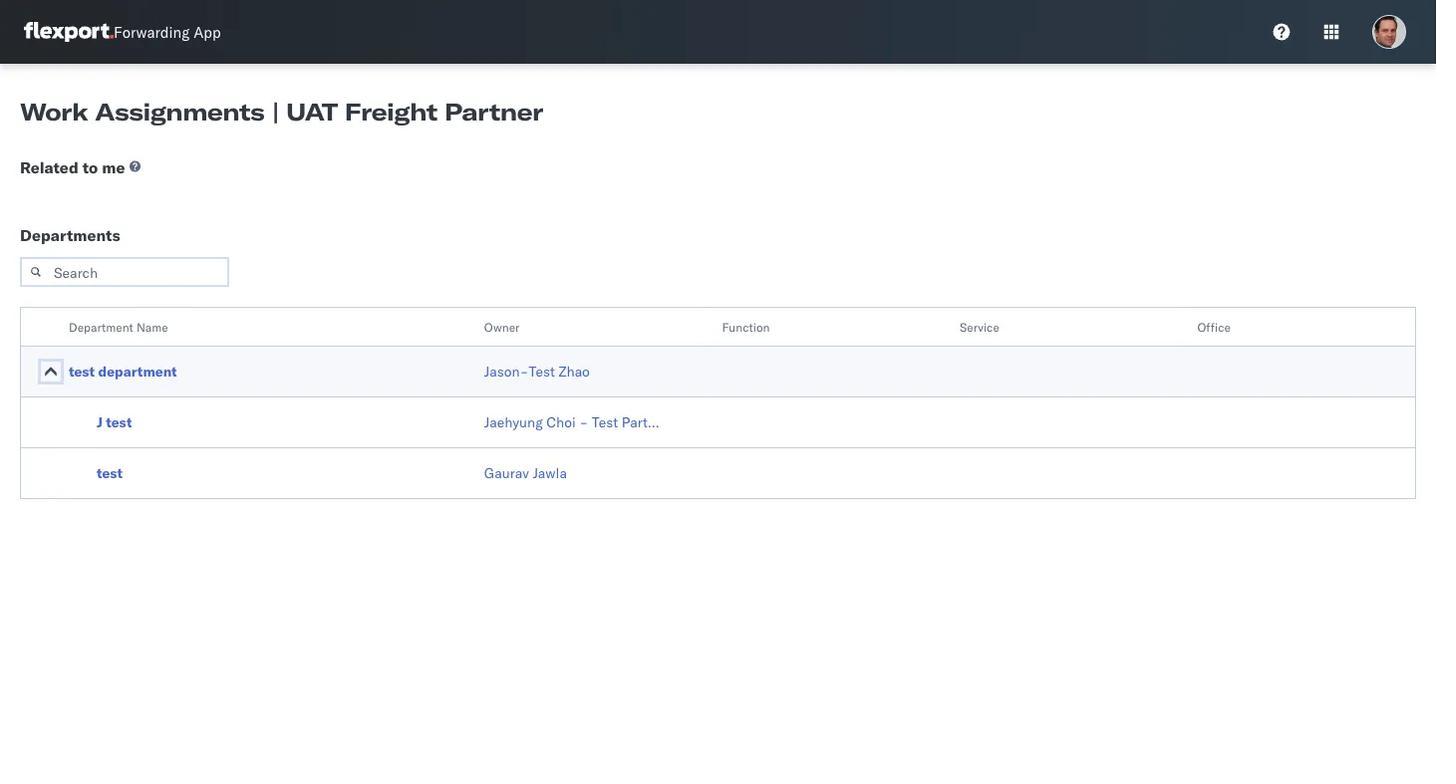 Task type: describe. For each thing, give the bounding box(es) containing it.
gaurav jawla
[[484, 465, 567, 482]]

forwarding
[[114, 22, 190, 41]]

work
[[20, 97, 88, 127]]

|
[[272, 97, 279, 127]]

test department link
[[69, 362, 177, 382]]

forwarding app
[[114, 22, 221, 41]]

forwarding app link
[[24, 22, 221, 42]]

jawla
[[533, 465, 567, 482]]

office
[[1198, 320, 1231, 335]]

work assignments | uat freight partner
[[20, 97, 543, 127]]

function
[[722, 320, 770, 335]]

me
[[102, 158, 125, 178]]

department name
[[69, 320, 168, 335]]

test inside "link"
[[592, 414, 618, 431]]

jaehyung
[[484, 414, 543, 431]]

related to me
[[20, 158, 125, 178]]

assignments
[[95, 97, 265, 127]]

jaehyung choi - test partner ops manager link
[[484, 413, 757, 433]]

j
[[97, 414, 103, 431]]

departments
[[20, 225, 120, 245]]

freight
[[345, 97, 438, 127]]

j test link
[[97, 413, 132, 433]]

zhao
[[559, 363, 590, 380]]

flexport. image
[[24, 22, 114, 42]]

owner
[[484, 320, 520, 335]]

related
[[20, 158, 79, 178]]

jaehyung choi - test partner ops manager
[[484, 414, 757, 431]]

jason-test zhao
[[484, 363, 590, 380]]

uat
[[287, 97, 338, 127]]

0 vertical spatial partner
[[445, 97, 543, 127]]

jason-test zhao link
[[484, 362, 590, 382]]

manager
[[701, 414, 757, 431]]



Task type: vqa. For each thing, say whether or not it's contained in the screenshot.
test
yes



Task type: locate. For each thing, give the bounding box(es) containing it.
0 horizontal spatial partner
[[445, 97, 543, 127]]

test department
[[69, 363, 177, 380]]

j test
[[97, 414, 132, 431]]

test for test
[[97, 465, 123, 482]]

test down j test link
[[97, 465, 123, 482]]

test
[[69, 363, 95, 380], [106, 414, 132, 431], [97, 465, 123, 482]]

1 horizontal spatial partner
[[622, 414, 669, 431]]

test for test department
[[69, 363, 95, 380]]

service
[[960, 320, 1000, 335]]

1 vertical spatial test
[[592, 414, 618, 431]]

test left the zhao
[[529, 363, 555, 380]]

department
[[98, 363, 177, 380]]

app
[[194, 22, 221, 41]]

test down department
[[69, 363, 95, 380]]

gaurav jawla link
[[484, 464, 567, 484]]

partner
[[445, 97, 543, 127], [622, 414, 669, 431]]

department
[[69, 320, 133, 335]]

Search text field
[[20, 257, 229, 287]]

test
[[529, 363, 555, 380], [592, 414, 618, 431]]

test inside test department link
[[69, 363, 95, 380]]

1 vertical spatial test
[[106, 414, 132, 431]]

0 vertical spatial test
[[69, 363, 95, 380]]

test right j
[[106, 414, 132, 431]]

jason-
[[484, 363, 529, 380]]

-
[[580, 414, 588, 431]]

gaurav
[[484, 465, 529, 482]]

test inside j test link
[[106, 414, 132, 431]]

to
[[83, 158, 98, 178]]

2 vertical spatial test
[[97, 465, 123, 482]]

0 horizontal spatial test
[[529, 363, 555, 380]]

1 horizontal spatial test
[[592, 414, 618, 431]]

1 vertical spatial partner
[[622, 414, 669, 431]]

partner inside "link"
[[622, 414, 669, 431]]

choi
[[547, 414, 576, 431]]

name
[[137, 320, 168, 335]]

test right -
[[592, 414, 618, 431]]

ops
[[672, 414, 698, 431]]

0 vertical spatial test
[[529, 363, 555, 380]]

test link
[[97, 464, 123, 484]]



